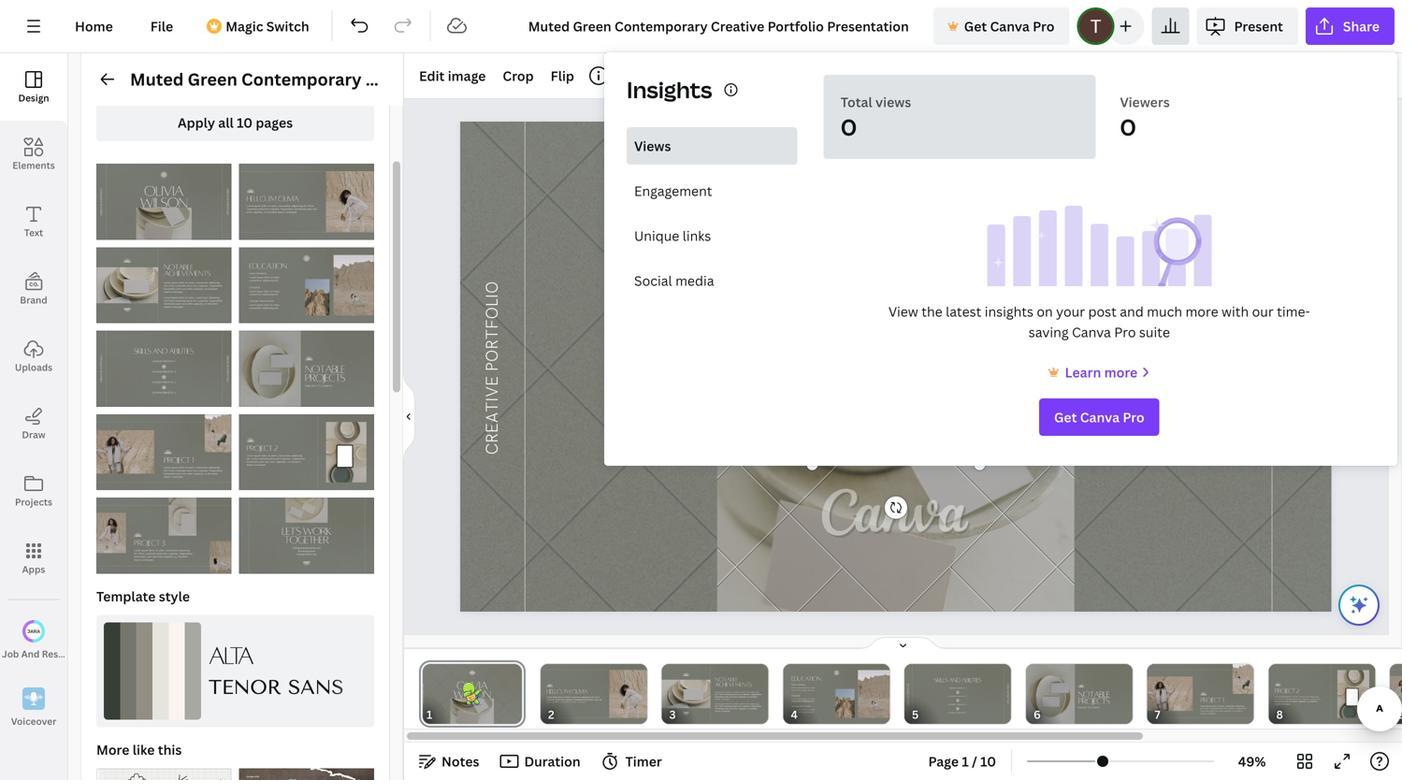 Task type: describe. For each thing, give the bounding box(es) containing it.
1 o from the top
[[1297, 373, 1317, 385]]

time-
[[1277, 303, 1311, 320]]

p
[[1297, 363, 1317, 373]]

elements
[[12, 159, 55, 172]]

style
[[159, 588, 190, 605]]

49% button
[[1222, 747, 1283, 777]]

hide pages image
[[859, 636, 948, 651]]

file button
[[135, 7, 188, 45]]

viewers
[[1120, 93, 1170, 111]]

pro inside the "main" menu bar
[[1033, 17, 1055, 35]]

side panel tab list
[[0, 53, 90, 742]]

2 vertical spatial pro
[[1123, 408, 1145, 426]]

creative portfolio
[[483, 281, 503, 455]]

flip button
[[543, 61, 582, 91]]

get canva pro inside the "main" menu bar
[[965, 17, 1055, 35]]

switch
[[266, 17, 309, 35]]

viewers 0
[[1120, 93, 1170, 142]]

social media
[[634, 272, 714, 290]]

learn more
[[1065, 364, 1138, 381]]

job
[[2, 648, 19, 660]]

learn more button
[[1045, 361, 1155, 384]]

green and white doodle thesis defense presentation group
[[96, 757, 232, 780]]

text
[[24, 226, 43, 239]]

c r e a t i v e p o r t f o l i o
[[1297, 280, 1317, 454]]

elements button
[[0, 121, 67, 188]]

apply
[[178, 114, 215, 131]]

cute turtle dabbing cartoon vector illustration image
[[813, 269, 980, 465]]

job and resume ai button
[[0, 607, 90, 675]]

views
[[876, 93, 912, 111]]

and
[[21, 648, 40, 660]]

insights
[[627, 74, 713, 105]]

like
[[133, 741, 155, 759]]

apps button
[[0, 525, 67, 592]]

canva inside the "main" menu bar
[[990, 17, 1030, 35]]

timer
[[626, 753, 662, 771]]

tenor
[[209, 676, 281, 700]]

unique
[[634, 227, 680, 245]]

insights
[[985, 303, 1034, 320]]

more
[[96, 741, 130, 759]]

1 t from the top
[[1297, 323, 1317, 333]]

1 vertical spatial portfolio
[[483, 281, 503, 372]]

1
[[962, 753, 969, 771]]

1 vertical spatial get canva pro button
[[1040, 399, 1160, 436]]

apply all 10 pages button
[[96, 104, 374, 141]]

presentation
[[516, 68, 622, 91]]

home link
[[60, 7, 128, 45]]

share button
[[1306, 7, 1395, 45]]

all
[[218, 114, 234, 131]]

text button
[[0, 188, 67, 255]]

edit image
[[419, 67, 486, 85]]

get canva pro button inside the "main" menu bar
[[934, 7, 1070, 45]]

2 i from the top
[[1297, 436, 1317, 441]]

with
[[1222, 303, 1249, 320]]

duration button
[[494, 747, 588, 777]]

c
[[1297, 280, 1317, 292]]

/
[[972, 753, 978, 771]]

media
[[676, 272, 714, 290]]

page
[[929, 753, 959, 771]]

hide image
[[403, 372, 415, 462]]

uploads button
[[0, 323, 67, 390]]

template style
[[96, 588, 190, 605]]

brand
[[20, 294, 47, 306]]

saving
[[1029, 323, 1069, 341]]

unique links button
[[627, 217, 798, 255]]

0 vertical spatial portfolio
[[439, 68, 512, 91]]

views
[[634, 137, 671, 155]]

2 t from the top
[[1297, 395, 1317, 406]]

engagement button
[[627, 172, 798, 210]]

3 o from the top
[[1297, 441, 1317, 454]]

muted
[[130, 68, 184, 91]]

muted green contemporary creative portfolio presentation
[[130, 68, 622, 91]]

0 inside 'viewers 0'
[[1120, 112, 1137, 142]]

crop
[[503, 67, 534, 85]]

job and resume ai
[[2, 648, 90, 660]]

1 r from the top
[[1297, 292, 1317, 302]]

duration
[[524, 753, 581, 771]]

this
[[158, 741, 182, 759]]

page 1 image
[[419, 664, 526, 724]]

canva assistant image
[[1348, 594, 1371, 617]]



Task type: locate. For each thing, give the bounding box(es) containing it.
v
[[1297, 338, 1317, 349]]

voiceover
[[11, 715, 56, 728]]

muted green contemporary creative portfolio presentation element
[[96, 164, 232, 240], [239, 164, 374, 240], [96, 247, 232, 323], [239, 247, 374, 323], [96, 331, 232, 407], [239, 331, 374, 407], [96, 414, 232, 490], [239, 414, 374, 490], [96, 498, 232, 574], [239, 498, 374, 574]]

image
[[448, 67, 486, 85]]

design
[[18, 92, 49, 104]]

10 inside button
[[981, 753, 997, 771]]

0 down viewers
[[1120, 112, 1137, 142]]

more
[[1186, 303, 1219, 320], [1105, 364, 1138, 381]]

0 vertical spatial pro
[[1033, 17, 1055, 35]]

get
[[965, 17, 987, 35], [1055, 408, 1077, 426]]

creative left image
[[366, 68, 435, 91]]

1 0 from the left
[[841, 112, 857, 142]]

ai
[[80, 648, 90, 660]]

more like this
[[96, 741, 182, 759]]

1 vertical spatial canva
[[1072, 323, 1111, 341]]

1 i from the top
[[1297, 333, 1317, 338]]

1 e from the top
[[1297, 302, 1317, 312]]

main menu bar
[[0, 0, 1403, 53]]

0 vertical spatial more
[[1186, 303, 1219, 320]]

more inside button
[[1105, 364, 1138, 381]]

i down f
[[1297, 436, 1317, 441]]

2 r from the top
[[1297, 385, 1317, 395]]

draw
[[22, 429, 45, 441]]

1 horizontal spatial creative
[[483, 376, 503, 455]]

our
[[1253, 303, 1274, 320]]

edit
[[419, 67, 445, 85]]

0 horizontal spatial 10
[[237, 114, 253, 131]]

your
[[1057, 303, 1085, 320]]

more inside view the latest insights on your post and much more with our time- saving canva pro suite
[[1186, 303, 1219, 320]]

2 vertical spatial o
[[1297, 441, 1317, 454]]

0 down total
[[841, 112, 857, 142]]

suite
[[1140, 323, 1170, 341]]

1 vertical spatial e
[[1297, 349, 1317, 359]]

page 1 / 10
[[929, 753, 997, 771]]

draw button
[[0, 390, 67, 458]]

alta tenor sans
[[209, 642, 344, 700]]

contemporary
[[241, 68, 362, 91]]

0 vertical spatial i
[[1297, 333, 1317, 338]]

pages
[[256, 114, 293, 131]]

0 vertical spatial 10
[[237, 114, 253, 131]]

get canva pro button
[[934, 7, 1070, 45], [1040, 399, 1160, 436]]

i
[[1297, 333, 1317, 338], [1297, 436, 1317, 441]]

o up f
[[1297, 373, 1317, 385]]

creative right hide image
[[483, 376, 503, 455]]

file
[[150, 17, 173, 35]]

alta
[[209, 642, 253, 670]]

total
[[841, 93, 873, 111]]

0 vertical spatial canva
[[990, 17, 1030, 35]]

10 inside button
[[237, 114, 253, 131]]

1 horizontal spatial 0
[[1120, 112, 1137, 142]]

0 vertical spatial creative
[[366, 68, 435, 91]]

r up time-
[[1297, 292, 1317, 302]]

a
[[1297, 312, 1317, 323]]

1 vertical spatial i
[[1297, 436, 1317, 441]]

links
[[683, 227, 711, 245]]

page 1 / 10 button
[[921, 747, 1004, 777]]

edit image button
[[412, 61, 494, 91]]

2 e from the top
[[1297, 349, 1317, 359]]

o down l
[[1297, 441, 1317, 454]]

voiceover button
[[0, 675, 67, 742]]

design button
[[0, 53, 67, 121]]

1 horizontal spatial 10
[[981, 753, 997, 771]]

1 vertical spatial t
[[1297, 395, 1317, 406]]

brown and green scrapbook art history presentation group
[[239, 757, 374, 780]]

0 vertical spatial o
[[1297, 373, 1317, 385]]

unique links
[[634, 227, 711, 245]]

and
[[1120, 303, 1144, 320]]

wilson
[[742, 318, 1047, 422]]

Page title text field
[[441, 706, 448, 724]]

pro inside view the latest insights on your post and much more with our time- saving canva pro suite
[[1115, 323, 1136, 341]]

olivia
[[768, 243, 1021, 346]]

share
[[1344, 17, 1380, 35]]

10 right / in the right of the page
[[981, 753, 997, 771]]

0 horizontal spatial 0
[[841, 112, 857, 142]]

o
[[1297, 373, 1317, 385], [1297, 415, 1317, 428], [1297, 441, 1317, 454]]

0 inside total views 0
[[841, 112, 857, 142]]

0 vertical spatial get
[[965, 17, 987, 35]]

1 vertical spatial creative
[[483, 376, 503, 455]]

0 horizontal spatial get
[[965, 17, 987, 35]]

t up l
[[1297, 395, 1317, 406]]

portfolio
[[439, 68, 512, 91], [483, 281, 503, 372]]

more left with
[[1186, 303, 1219, 320]]

template
[[96, 588, 156, 605]]

creative
[[366, 68, 435, 91], [483, 376, 503, 455]]

t up the v
[[1297, 323, 1317, 333]]

1 horizontal spatial get
[[1055, 408, 1077, 426]]

apply all 10 pages
[[178, 114, 293, 131]]

0 horizontal spatial more
[[1105, 364, 1138, 381]]

canva
[[990, 17, 1030, 35], [1072, 323, 1111, 341], [1080, 408, 1120, 426]]

o down the p
[[1297, 415, 1317, 428]]

1 vertical spatial o
[[1297, 415, 1317, 428]]

present button
[[1197, 7, 1299, 45]]

total views 0
[[841, 93, 912, 142]]

r
[[1297, 292, 1317, 302], [1297, 385, 1317, 395]]

0 vertical spatial e
[[1297, 302, 1317, 312]]

notes
[[442, 753, 480, 771]]

e down c
[[1297, 302, 1317, 312]]

f
[[1297, 406, 1317, 415]]

home
[[75, 17, 113, 35]]

2 o from the top
[[1297, 415, 1317, 428]]

1 vertical spatial get canva pro
[[1055, 408, 1145, 426]]

2 vertical spatial canva
[[1080, 408, 1120, 426]]

0 vertical spatial t
[[1297, 323, 1317, 333]]

1 vertical spatial pro
[[1115, 323, 1136, 341]]

uploads
[[15, 361, 53, 374]]

0 vertical spatial r
[[1297, 292, 1317, 302]]

49%
[[1239, 753, 1266, 771]]

latest
[[946, 303, 982, 320]]

post
[[1089, 303, 1117, 320]]

1 vertical spatial get
[[1055, 408, 1077, 426]]

1 vertical spatial 10
[[981, 753, 997, 771]]

canva inside view the latest insights on your post and much more with our time- saving canva pro suite
[[1072, 323, 1111, 341]]

1 horizontal spatial more
[[1186, 303, 1219, 320]]

sans
[[288, 676, 344, 700]]

view
[[889, 303, 919, 320]]

0 horizontal spatial creative
[[366, 68, 435, 91]]

social media button
[[627, 262, 798, 299]]

get inside the "main" menu bar
[[965, 17, 987, 35]]

the
[[922, 303, 943, 320]]

i down a
[[1297, 333, 1317, 338]]

timer button
[[596, 747, 670, 777]]

l
[[1297, 428, 1317, 436]]

0 vertical spatial get canva pro button
[[934, 7, 1070, 45]]

0 vertical spatial get canva pro
[[965, 17, 1055, 35]]

projects
[[15, 496, 52, 509]]

magic switch
[[226, 17, 309, 35]]

magic switch button
[[196, 7, 324, 45]]

flip
[[551, 67, 574, 85]]

resume
[[42, 648, 78, 660]]

more right learn
[[1105, 364, 1138, 381]]

1 vertical spatial more
[[1105, 364, 1138, 381]]

crop button
[[495, 61, 541, 91]]

much
[[1147, 303, 1183, 320]]

r up f
[[1297, 385, 1317, 395]]

green
[[188, 68, 237, 91]]

get canva pro
[[965, 17, 1055, 35], [1055, 408, 1145, 426]]

present
[[1235, 17, 1284, 35]]

10 right all
[[237, 114, 253, 131]]

on
[[1037, 303, 1053, 320]]

e up the p
[[1297, 349, 1317, 359]]

social
[[634, 272, 672, 290]]

e
[[1297, 302, 1317, 312], [1297, 349, 1317, 359]]

engagement
[[634, 182, 713, 200]]

1 vertical spatial r
[[1297, 385, 1317, 395]]

muted green contemporary creative portfolio presentation image
[[96, 164, 232, 240], [239, 164, 374, 240], [96, 247, 232, 323], [239, 247, 374, 323], [96, 331, 232, 407], [239, 331, 374, 407], [96, 414, 232, 490], [239, 414, 374, 490], [96, 498, 232, 574], [239, 498, 374, 574]]

t
[[1297, 323, 1317, 333], [1297, 395, 1317, 406]]

0
[[841, 112, 857, 142], [1120, 112, 1137, 142]]

Design title text field
[[513, 7, 926, 45]]

views button
[[627, 127, 798, 165]]

2 0 from the left
[[1120, 112, 1137, 142]]



Task type: vqa. For each thing, say whether or not it's contained in the screenshot.
Duration
yes



